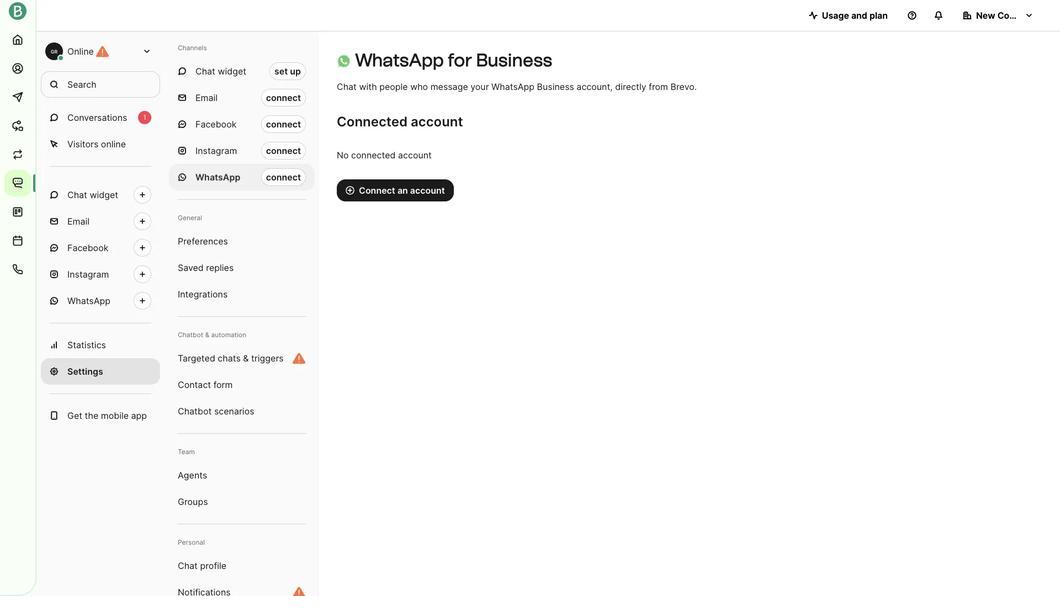 Task type: vqa. For each thing, say whether or not it's contained in the screenshot.
the Instagram in Instagram link
no



Task type: locate. For each thing, give the bounding box(es) containing it.
widget up email link
[[90, 189, 118, 200]]

1 vertical spatial business
[[537, 81, 574, 92]]

chat widget up email link
[[67, 189, 118, 200]]

account right "an"
[[410, 185, 445, 196]]

0 horizontal spatial &
[[205, 331, 209, 339]]

usage and plan
[[822, 10, 888, 21]]

no connected account
[[337, 150, 432, 161]]

1 horizontal spatial facebook
[[195, 119, 237, 130]]

1 vertical spatial chatbot
[[178, 406, 212, 417]]

1 chatbot from the top
[[178, 331, 203, 339]]

saved replies link
[[169, 255, 315, 281]]

1 vertical spatial &
[[243, 353, 249, 364]]

2 connect from the top
[[266, 119, 301, 130]]

email link
[[41, 208, 160, 235]]

4 connect from the top
[[266, 172, 301, 183]]

chats
[[218, 353, 241, 364]]

instagram
[[195, 145, 237, 156], [67, 269, 109, 280]]

1 vertical spatial email
[[67, 216, 89, 227]]

usage
[[822, 10, 849, 21]]

widget inside chat widget link
[[90, 189, 118, 200]]

chatbot scenarios
[[178, 406, 254, 417]]

with
[[359, 81, 377, 92]]

0 vertical spatial email
[[195, 92, 218, 103]]

0 vertical spatial chatbot
[[178, 331, 203, 339]]

0 vertical spatial widget
[[218, 66, 246, 77]]

search link
[[41, 71, 160, 98]]

1 horizontal spatial chat widget
[[195, 66, 246, 77]]

settings
[[67, 366, 103, 377]]

connect for email
[[266, 92, 301, 103]]

replies
[[206, 262, 234, 273]]

account down connected account
[[398, 150, 432, 161]]

general
[[178, 214, 202, 222]]

1 connect from the top
[[266, 92, 301, 103]]

chat widget link
[[41, 182, 160, 208]]

agents
[[178, 470, 207, 481]]

0 horizontal spatial chat widget
[[67, 189, 118, 200]]

connect an account
[[359, 185, 445, 196]]

company
[[997, 10, 1038, 21]]

0 vertical spatial business
[[476, 50, 552, 71]]

connected account
[[337, 114, 463, 130]]

facebook
[[195, 119, 237, 130], [67, 242, 108, 253]]

contact
[[178, 379, 211, 390]]

and
[[851, 10, 867, 21]]

chat up email link
[[67, 189, 87, 200]]

who
[[410, 81, 428, 92]]

whatsapp down instagram link
[[67, 295, 110, 306]]

whatsapp
[[355, 50, 444, 71], [491, 81, 534, 92], [195, 172, 240, 183], [67, 295, 110, 306]]

saved
[[178, 262, 204, 273]]

connect an account button
[[337, 179, 454, 202]]

the
[[85, 410, 98, 421]]

new
[[976, 10, 995, 21]]

account
[[411, 114, 463, 130], [398, 150, 432, 161], [410, 185, 445, 196]]

chat with people who message your whatsapp business account, directly from brevo.
[[337, 81, 697, 92]]

channels
[[178, 44, 207, 52]]

widget
[[218, 66, 246, 77], [90, 189, 118, 200]]

targeted
[[178, 353, 215, 364]]

0 horizontal spatial widget
[[90, 189, 118, 200]]

connected
[[351, 150, 396, 161]]

0 vertical spatial chat widget
[[195, 66, 246, 77]]

1 vertical spatial facebook
[[67, 242, 108, 253]]

& right chats
[[243, 353, 249, 364]]

chatbot up targeted
[[178, 331, 203, 339]]

account inside button
[[410, 185, 445, 196]]

0 vertical spatial facebook
[[195, 119, 237, 130]]

1 vertical spatial instagram
[[67, 269, 109, 280]]

0 vertical spatial &
[[205, 331, 209, 339]]

business up chat with people who message your whatsapp business account, directly from brevo.
[[476, 50, 552, 71]]

personal
[[178, 538, 205, 547]]

whatsapp up general
[[195, 172, 240, 183]]

2 chatbot from the top
[[178, 406, 212, 417]]

email
[[195, 92, 218, 103], [67, 216, 89, 227]]

email up the facebook link
[[67, 216, 89, 227]]

widget left set
[[218, 66, 246, 77]]

1 horizontal spatial instagram
[[195, 145, 237, 156]]

account down message
[[411, 114, 463, 130]]

new company
[[976, 10, 1038, 21]]

preferences link
[[169, 228, 315, 255]]

usage and plan button
[[800, 4, 897, 27]]

conversations
[[67, 112, 127, 123]]

integrations
[[178, 289, 228, 300]]

chatbot down the contact
[[178, 406, 212, 417]]

1 vertical spatial account
[[398, 150, 432, 161]]

team
[[178, 448, 195, 456]]

3 connect from the top
[[266, 145, 301, 156]]

chat widget
[[195, 66, 246, 77], [67, 189, 118, 200]]

& left automation
[[205, 331, 209, 339]]

search
[[67, 79, 96, 90]]

online
[[67, 46, 94, 57]]

chat down channels
[[195, 66, 215, 77]]

chat
[[195, 66, 215, 77], [337, 81, 357, 92], [67, 189, 87, 200], [178, 560, 198, 571]]

chatbot
[[178, 331, 203, 339], [178, 406, 212, 417]]

visitors
[[67, 139, 98, 150]]

brevo.
[[671, 81, 697, 92]]

&
[[205, 331, 209, 339], [243, 353, 249, 364]]

for
[[448, 50, 472, 71]]

targeted chats & triggers link
[[169, 345, 315, 372]]

1 vertical spatial widget
[[90, 189, 118, 200]]

business
[[476, 50, 552, 71], [537, 81, 574, 92]]

1 vertical spatial chat widget
[[67, 189, 118, 200]]

chat down personal
[[178, 560, 198, 571]]

chat left with
[[337, 81, 357, 92]]

connect for facebook
[[266, 119, 301, 130]]

chat widget down channels
[[195, 66, 246, 77]]

email down channels
[[195, 92, 218, 103]]

connect for instagram
[[266, 145, 301, 156]]

business left "account,"
[[537, 81, 574, 92]]

0 horizontal spatial facebook
[[67, 242, 108, 253]]

2 vertical spatial account
[[410, 185, 445, 196]]

connect
[[266, 92, 301, 103], [266, 119, 301, 130], [266, 145, 301, 156], [266, 172, 301, 183]]

people
[[379, 81, 408, 92]]



Task type: describe. For each thing, give the bounding box(es) containing it.
app
[[131, 410, 147, 421]]

chat profile link
[[169, 553, 315, 579]]

chatbot for chatbot scenarios
[[178, 406, 212, 417]]

set
[[274, 66, 288, 77]]

saved replies
[[178, 262, 234, 273]]

triggers
[[251, 353, 284, 364]]

your
[[470, 81, 489, 92]]

set up
[[274, 66, 301, 77]]

profile
[[200, 560, 226, 571]]

get the mobile app
[[67, 410, 147, 421]]

preferences
[[178, 236, 228, 247]]

0 horizontal spatial instagram
[[67, 269, 109, 280]]

online
[[101, 139, 126, 150]]

whatsapp for business
[[355, 50, 552, 71]]

groups link
[[169, 489, 315, 515]]

form
[[213, 379, 233, 390]]

up
[[290, 66, 301, 77]]

contact form
[[178, 379, 233, 390]]

whatsapp link
[[41, 288, 160, 314]]

connect for whatsapp
[[266, 172, 301, 183]]

groups
[[178, 496, 208, 507]]

statistics link
[[41, 332, 160, 358]]

1 horizontal spatial email
[[195, 92, 218, 103]]

targeted chats & triggers
[[178, 353, 284, 364]]

1 horizontal spatial widget
[[218, 66, 246, 77]]

directly
[[615, 81, 646, 92]]

whatsapp up 'people'
[[355, 50, 444, 71]]

whatsapp right your
[[491, 81, 534, 92]]

chat profile
[[178, 560, 226, 571]]

chatbot for chatbot & automation
[[178, 331, 203, 339]]

automation
[[211, 331, 246, 339]]

get
[[67, 410, 82, 421]]

whatsapp image
[[337, 54, 351, 68]]

account for connect an account
[[410, 185, 445, 196]]

account,
[[577, 81, 613, 92]]

an
[[397, 185, 408, 196]]

from
[[649, 81, 668, 92]]

visitors online
[[67, 139, 126, 150]]

settings link
[[41, 358, 160, 385]]

0 vertical spatial instagram
[[195, 145, 237, 156]]

facebook link
[[41, 235, 160, 261]]

no
[[337, 150, 349, 161]]

0 horizontal spatial email
[[67, 216, 89, 227]]

mobile
[[101, 410, 129, 421]]

get the mobile app link
[[41, 402, 160, 429]]

integrations link
[[169, 281, 315, 308]]

instagram link
[[41, 261, 160, 288]]

chatbot scenarios link
[[169, 398, 315, 425]]

scenarios
[[214, 406, 254, 417]]

plan
[[869, 10, 888, 21]]

account for no connected account
[[398, 150, 432, 161]]

new company button
[[954, 4, 1042, 27]]

statistics
[[67, 340, 106, 351]]

0 vertical spatial account
[[411, 114, 463, 130]]

1 horizontal spatial &
[[243, 353, 249, 364]]

message
[[430, 81, 468, 92]]

1
[[143, 113, 146, 121]]

gr
[[51, 48, 58, 54]]

visitors online link
[[41, 131, 160, 157]]

chatbot & automation
[[178, 331, 246, 339]]

agents link
[[169, 462, 315, 489]]

connect
[[359, 185, 395, 196]]

contact form link
[[169, 372, 315, 398]]

connected
[[337, 114, 408, 130]]



